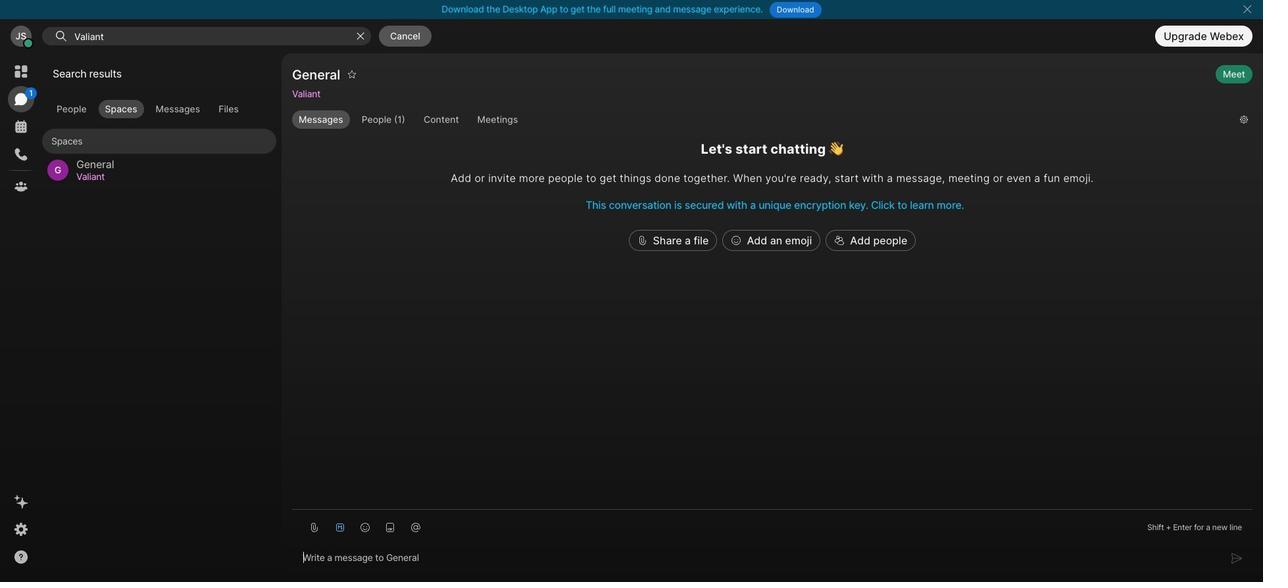 Task type: vqa. For each thing, say whether or not it's contained in the screenshot.
navigation at the left
yes



Task type: locate. For each thing, give the bounding box(es) containing it.
1 horizontal spatial group
[[292, 111, 1230, 129]]

navigation
[[0, 53, 42, 583]]

group
[[42, 100, 276, 118], [292, 111, 1230, 129]]

Search search field
[[73, 28, 351, 45]]

webex tab list
[[8, 59, 37, 200]]

list
[[42, 124, 276, 187]]



Task type: describe. For each thing, give the bounding box(es) containing it.
valiant element
[[76, 170, 261, 184]]

general list item
[[42, 154, 276, 187]]

0 horizontal spatial group
[[42, 100, 276, 118]]

cancel_16 image
[[1242, 4, 1253, 14]]

message composer toolbar element
[[292, 510, 1253, 541]]



